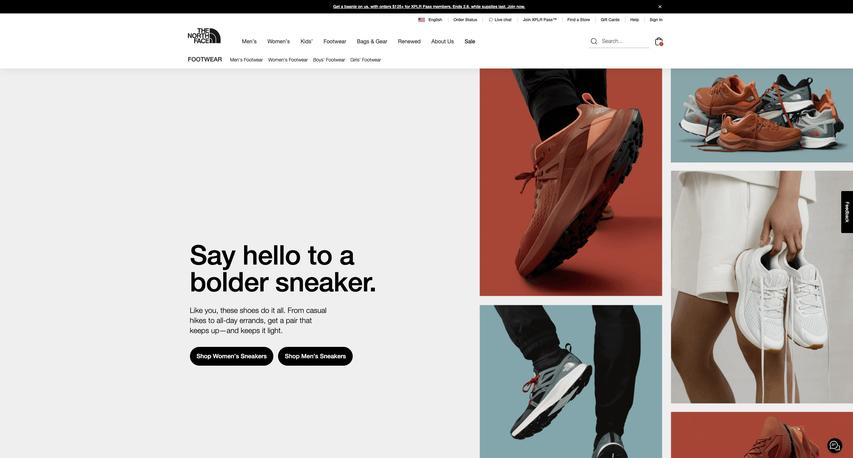 Task type: locate. For each thing, give the bounding box(es) containing it.
join xplr pass™
[[523, 17, 557, 22]]

xplr right for
[[411, 4, 422, 9]]

order
[[454, 17, 464, 22]]

keeps down 'hikes'
[[190, 327, 209, 335]]

say hello to a
[[190, 239, 354, 271]]

boys' footwear
[[313, 57, 345, 63]]

shop men's sneakers link
[[278, 347, 353, 366]]

1 horizontal spatial shop
[[285, 353, 300, 360]]

get
[[333, 4, 340, 9]]

from
[[288, 306, 304, 315]]

light.
[[268, 327, 283, 335]]

shop for shop women's sneakers
[[197, 353, 211, 360]]

e up d
[[845, 205, 850, 207]]

kids' link
[[301, 32, 313, 50]]

renewed link
[[398, 32, 421, 50]]

us
[[447, 38, 454, 44]]

order status
[[454, 17, 477, 22]]

order status link
[[454, 17, 477, 22]]

2 vertical spatial men's
[[301, 353, 318, 360]]

chat
[[504, 17, 512, 22]]

it right the do
[[271, 306, 275, 315]]

join
[[508, 4, 515, 9], [523, 17, 531, 22]]

shop
[[197, 353, 211, 360], [285, 353, 300, 360]]

1 sneakers from the left
[[241, 353, 267, 360]]

live chat button
[[488, 17, 512, 23]]

gear
[[376, 38, 387, 44]]

shop inside "shop men's sneakers" link
[[285, 353, 300, 360]]

about
[[432, 38, 446, 44]]

women's up women's footwear
[[268, 38, 290, 44]]

0 vertical spatial women's
[[268, 38, 290, 44]]

shop women's sneakers link
[[190, 347, 274, 366]]

footwear right girls'
[[362, 57, 381, 63]]

2 sneakers from the left
[[320, 353, 346, 360]]

0 horizontal spatial to
[[208, 316, 215, 325]]

1 horizontal spatial keeps
[[241, 327, 260, 335]]

boys' footwear button
[[311, 55, 348, 64]]

&
[[371, 38, 374, 44]]

hello
[[243, 239, 301, 271]]

men's footwear button
[[227, 55, 266, 64]]

men's inside button
[[230, 57, 243, 63]]

find a store link
[[568, 17, 590, 22]]

footwear down kids' link
[[289, 57, 308, 63]]

with
[[371, 4, 378, 9]]

pair
[[286, 316, 298, 325]]

footwear down men's link
[[244, 57, 263, 63]]

footwear inside boys' footwear button
[[326, 57, 345, 63]]

join down now.
[[523, 17, 531, 22]]

orders
[[379, 4, 391, 9]]

women's inside "button"
[[268, 57, 288, 63]]

1 vertical spatial join
[[523, 17, 531, 22]]

footwear inside "women's footwear" "button"
[[289, 57, 308, 63]]

a inside button
[[845, 215, 850, 218]]

footwear
[[188, 56, 222, 63]]

sneakers for shop men's sneakers
[[320, 353, 346, 360]]

footwear
[[324, 38, 346, 44], [244, 57, 263, 63], [289, 57, 308, 63], [326, 57, 345, 63], [362, 57, 381, 63]]

join right last.
[[508, 4, 515, 9]]

footwear for women's footwear
[[289, 57, 308, 63]]

0 horizontal spatial join
[[508, 4, 515, 9]]

1 shop from the left
[[197, 353, 211, 360]]

it left light.
[[262, 327, 266, 335]]

1 horizontal spatial sneakers
[[320, 353, 346, 360]]

store
[[580, 17, 590, 22]]

beanie
[[344, 4, 357, 9]]

1 e from the top
[[845, 205, 850, 207]]

0 vertical spatial xplr
[[411, 4, 422, 9]]

1 horizontal spatial join
[[523, 17, 531, 22]]

2 shop from the left
[[285, 353, 300, 360]]

women's for women's
[[268, 38, 290, 44]]

women's footwear
[[268, 57, 308, 63]]

xplr left pass™
[[532, 17, 543, 22]]

2 vertical spatial women's
[[213, 353, 239, 360]]

casual
[[306, 306, 327, 315]]

main content containing say hello to a
[[0, 50, 853, 459]]

1 link
[[654, 36, 664, 47]]

1 horizontal spatial xplr
[[532, 17, 543, 22]]

1 horizontal spatial it
[[271, 306, 275, 315]]

0 horizontal spatial keeps
[[190, 327, 209, 335]]

e
[[845, 205, 850, 207], [845, 207, 850, 210]]

a
[[341, 4, 343, 9], [577, 17, 579, 22], [845, 215, 850, 218], [340, 239, 354, 271], [280, 316, 284, 325]]

1 vertical spatial it
[[262, 327, 266, 335]]

shop inside 'shop women's sneakers' link
[[197, 353, 211, 360]]

bags & gear link
[[357, 32, 387, 50]]

0 horizontal spatial it
[[262, 327, 266, 335]]

footwear inside men's footwear button
[[244, 57, 263, 63]]

to
[[308, 239, 332, 271], [208, 316, 215, 325]]

on
[[358, 4, 363, 9]]

0 vertical spatial to
[[308, 239, 332, 271]]

xplr
[[411, 4, 422, 9], [532, 17, 543, 22]]

2 keeps from the left
[[241, 327, 260, 335]]

0 horizontal spatial sneakers
[[241, 353, 267, 360]]

1 vertical spatial to
[[208, 316, 215, 325]]

men's
[[242, 38, 257, 44], [230, 57, 243, 63], [301, 353, 318, 360]]

close image
[[656, 5, 664, 8]]

all-
[[217, 316, 226, 325]]

to inside like you, these shoes do it all. from casual hikes to all-day errands, get a pair that keeps up—and keeps it light.
[[208, 316, 215, 325]]

cards
[[609, 17, 620, 22]]

ends
[[453, 4, 462, 9]]

all.
[[277, 306, 286, 315]]

members.
[[433, 4, 452, 9]]

in
[[659, 17, 663, 22]]

1 vertical spatial women's
[[268, 57, 288, 63]]

women's for women's footwear
[[268, 57, 288, 63]]

a inside like you, these shoes do it all. from casual hikes to all-day errands, get a pair that keeps up—and keeps it light.
[[280, 316, 284, 325]]

0 vertical spatial men's
[[242, 38, 257, 44]]

english
[[429, 17, 442, 22]]

keeps down errands,
[[241, 327, 260, 335]]

women's down the women's link
[[268, 57, 288, 63]]

footwear up boys' footwear
[[324, 38, 346, 44]]

main content
[[0, 50, 853, 459]]

0 vertical spatial it
[[271, 306, 275, 315]]

0 horizontal spatial shop
[[197, 353, 211, 360]]

e up the b
[[845, 207, 850, 210]]

the north face home page image
[[188, 28, 220, 43]]

d
[[845, 210, 850, 213]]

footwear right boys'
[[326, 57, 345, 63]]

footwear inside girls' footwear button
[[362, 57, 381, 63]]

gift cards link
[[601, 17, 620, 22]]

while
[[471, 4, 481, 9]]

last.
[[499, 4, 506, 9]]

women's down up—and
[[213, 353, 239, 360]]

shop men's sneakers
[[285, 353, 346, 360]]

1 vertical spatial men's
[[230, 57, 243, 63]]

b
[[845, 213, 850, 215]]

sneakers
[[241, 353, 267, 360], [320, 353, 346, 360]]



Task type: describe. For each thing, give the bounding box(es) containing it.
sign in
[[650, 17, 663, 22]]

join xplr pass™ link
[[523, 17, 557, 22]]

hikes
[[190, 316, 206, 325]]

gift
[[601, 17, 608, 22]]

footwear for girls' footwear
[[362, 57, 381, 63]]

about us
[[432, 38, 454, 44]]

girls' footwear
[[351, 57, 381, 63]]

pass
[[423, 4, 432, 9]]

do
[[261, 306, 269, 315]]

find
[[568, 17, 576, 22]]

k
[[845, 220, 850, 223]]

men's for men's footwear
[[230, 57, 243, 63]]

get a beanie on us, with orders $125+ for xplr pass members. ends 2.6, while supplies last. join now.
[[333, 4, 525, 9]]

men's link
[[242, 32, 257, 50]]

like you, these shoes do it all. from casual hikes to all-day errands, get a pair that keeps up—and keeps it light.
[[190, 306, 327, 335]]

1 vertical spatial xplr
[[532, 17, 543, 22]]

footwear link
[[324, 32, 346, 50]]

footwear for men's footwear
[[244, 57, 263, 63]]

1 horizontal spatial to
[[308, 239, 332, 271]]

women's footwear button
[[266, 55, 311, 64]]

about us link
[[432, 32, 454, 50]]

footwear for boys' footwear
[[326, 57, 345, 63]]

1 keeps from the left
[[190, 327, 209, 335]]

bags
[[357, 38, 369, 44]]

girls'
[[351, 57, 361, 63]]

help link
[[631, 17, 639, 22]]

supplies
[[482, 4, 498, 9]]

status
[[465, 17, 477, 22]]

Search search field
[[589, 35, 649, 48]]

say
[[190, 239, 235, 271]]

a colorful collage of photos featuring the men's oxeye tech shoes, men's oxeye shoes, women's hypnum shoes, and women's hypnum luxe shoes. text reads: "say hello to a bolder sneaker. like you, these shoes do it all. from casual hikes to all-day errands, get a pair that keeps up—and keeps it light." image
[[0, 69, 853, 459]]

day
[[226, 316, 238, 325]]

f e e d b a c k button
[[841, 191, 853, 233]]

shop for shop men's sneakers
[[285, 353, 300, 360]]

live chat
[[495, 17, 512, 22]]

renewed
[[398, 38, 421, 44]]

boys'
[[313, 57, 325, 63]]

live
[[495, 17, 502, 22]]

c
[[845, 218, 850, 220]]

0 horizontal spatial xplr
[[411, 4, 422, 9]]

f e e d b a c k
[[845, 202, 850, 223]]

english link
[[419, 17, 443, 23]]

find a store
[[568, 17, 590, 22]]

2 e from the top
[[845, 207, 850, 210]]

sneakers for shop women's sneakers
[[241, 353, 267, 360]]

0 vertical spatial join
[[508, 4, 515, 9]]

$125+
[[393, 4, 404, 9]]

pass™
[[544, 17, 557, 22]]

1
[[661, 42, 662, 46]]

f
[[845, 202, 850, 205]]

bolder
[[190, 266, 268, 298]]

kids'
[[301, 38, 313, 44]]

us,
[[364, 4, 369, 9]]

men's footwear
[[230, 57, 263, 63]]

gift cards
[[601, 17, 620, 22]]

girls' footwear button
[[348, 55, 384, 64]]

men's for men's
[[242, 38, 257, 44]]

sneaker.
[[275, 266, 377, 298]]

now.
[[517, 4, 525, 9]]

help
[[631, 17, 639, 22]]

sale
[[465, 38, 475, 44]]

up—and
[[211, 327, 239, 335]]

bolder sneaker.
[[190, 266, 377, 298]]

like
[[190, 306, 203, 315]]

search all image
[[590, 37, 598, 45]]

for
[[405, 4, 410, 9]]

errands,
[[240, 316, 266, 325]]

get a beanie on us, with orders $125+ for xplr pass members. ends 2.6, while supplies last. join now. link
[[0, 0, 853, 13]]

bags & gear
[[357, 38, 387, 44]]

sign
[[650, 17, 658, 22]]

sale link
[[465, 32, 475, 50]]

you,
[[205, 306, 218, 315]]

that
[[300, 316, 312, 325]]

get
[[268, 316, 278, 325]]

these
[[220, 306, 238, 315]]

shoes
[[240, 306, 259, 315]]



Task type: vqa. For each thing, say whether or not it's contained in the screenshot.
Making
no



